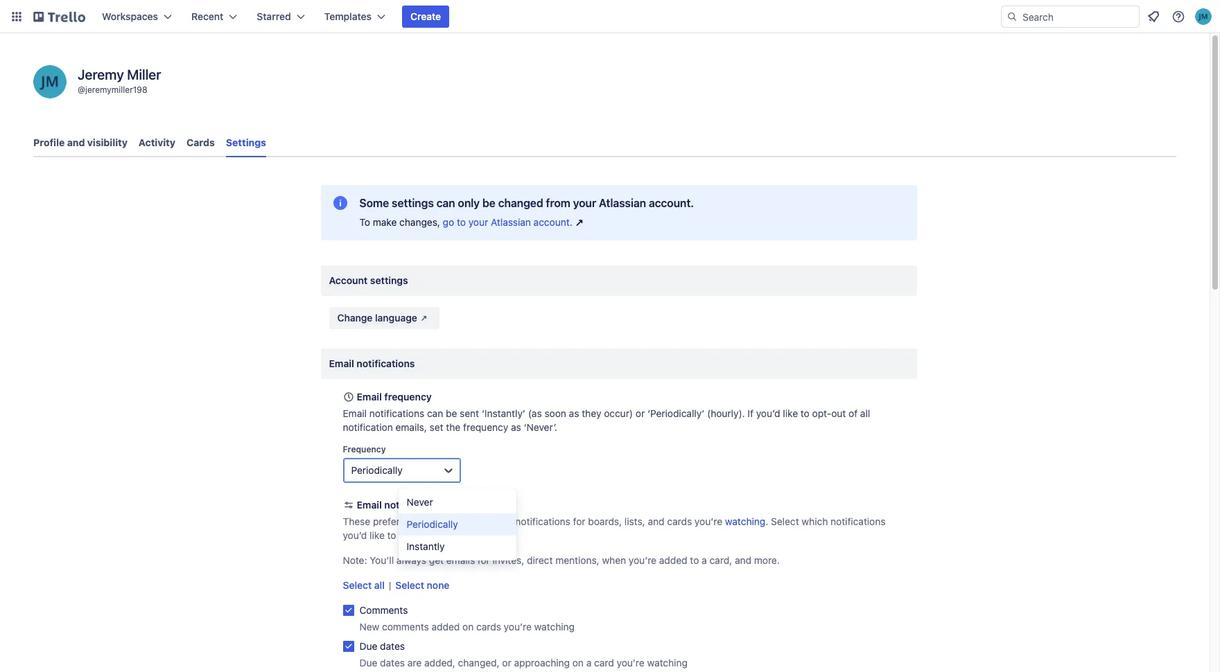 Task type: locate. For each thing, give the bounding box(es) containing it.
can for notifications
[[427, 408, 443, 420]]

can inside email notifications can be sent 'instantly' (as soon as they occur) or 'periodically' (hourly). if you'd like to opt-out of all notification emails, set the frequency as 'never'.
[[427, 408, 443, 420]]

1 vertical spatial due
[[360, 657, 377, 669]]

0 vertical spatial only
[[458, 197, 480, 209]]

settings link
[[226, 130, 266, 157]]

'instantly'
[[482, 408, 526, 420]]

watching right card
[[647, 657, 688, 669]]

added
[[659, 555, 688, 566], [432, 621, 460, 633]]

change
[[337, 312, 373, 324]]

1 vertical spatial be
[[446, 408, 457, 420]]

periodically down email notification preferences
[[407, 519, 458, 530]]

1 vertical spatial on
[[573, 657, 584, 669]]

email for email notifications
[[329, 358, 354, 370]]

0 vertical spatial be
[[483, 197, 496, 209]]

mentions,
[[556, 555, 600, 566]]

notification
[[343, 422, 393, 433], [384, 499, 437, 511]]

added up added,
[[432, 621, 460, 633]]

1 horizontal spatial on
[[573, 657, 584, 669]]

0 horizontal spatial be
[[446, 408, 457, 420]]

select right |
[[395, 580, 424, 591]]

0 vertical spatial or
[[636, 408, 645, 420]]

0 horizontal spatial periodically
[[351, 465, 403, 476]]

1 vertical spatial cards
[[476, 621, 501, 633]]

0 vertical spatial a
[[702, 555, 707, 566]]

settings for some
[[392, 197, 434, 209]]

dates down comments
[[380, 641, 405, 652]]

frequency down sent
[[463, 422, 508, 433]]

atlassian
[[599, 197, 646, 209], [491, 216, 531, 228]]

create
[[411, 10, 441, 22]]

0 vertical spatial periodically
[[351, 465, 403, 476]]

settings up language
[[370, 275, 408, 286]]

1 horizontal spatial you'd
[[756, 408, 781, 420]]

1 vertical spatial as
[[511, 422, 521, 433]]

dates for due dates are added, changed, or approaching on a card you're watching
[[380, 657, 405, 669]]

select all button
[[343, 579, 385, 593]]

notification inside email notifications can be sent 'instantly' (as soon as they occur) or 'periodically' (hourly). if you'd like to opt-out of all notification emails, set the frequency as 'never'.
[[343, 422, 393, 433]]

cards up changed,
[[476, 621, 501, 633]]

select right . on the bottom right of page
[[771, 516, 799, 528]]

0 vertical spatial account.
[[649, 197, 694, 209]]

can
[[437, 197, 455, 209], [427, 408, 443, 420]]

2 horizontal spatial watching
[[725, 516, 766, 528]]

you'd inside email notifications can be sent 'instantly' (as soon as they occur) or 'periodically' (hourly). if you'd like to opt-out of all notification emails, set the frequency as 'never'.
[[756, 408, 781, 420]]

0 horizontal spatial atlassian
[[491, 216, 531, 228]]

out
[[832, 408, 846, 420]]

0 horizontal spatial for
[[478, 555, 490, 566]]

email up frequency
[[343, 408, 367, 420]]

your right go at the left of the page
[[469, 216, 488, 228]]

you're left watching link
[[695, 516, 723, 528]]

email frequency
[[357, 391, 432, 403]]

0 vertical spatial due
[[360, 641, 377, 652]]

occur)
[[604, 408, 633, 420]]

emails,
[[396, 422, 427, 433]]

1 dates from the top
[[380, 641, 405, 652]]

1 horizontal spatial preferences
[[440, 499, 496, 511]]

like down these on the bottom left of the page
[[370, 530, 385, 542]]

1 vertical spatial notification
[[384, 499, 437, 511]]

you're right card
[[617, 657, 645, 669]]

email for email notification preferences
[[357, 499, 382, 511]]

1 horizontal spatial atlassian
[[599, 197, 646, 209]]

email down email notifications in the bottom left of the page
[[357, 391, 382, 403]]

0 vertical spatial atlassian
[[599, 197, 646, 209]]

1 vertical spatial only
[[429, 516, 448, 528]]

atlassian down 'changed'
[[491, 216, 531, 228]]

or inside email notifications can be sent 'instantly' (as soon as they occur) or 'periodically' (hourly). if you'd like to opt-out of all notification emails, set the frequency as 'never'.
[[636, 408, 645, 420]]

2 dates from the top
[[380, 657, 405, 669]]

can up go at the left of the page
[[437, 197, 455, 209]]

on left card
[[573, 657, 584, 669]]

1 vertical spatial frequency
[[463, 422, 508, 433]]

settings up changes,
[[392, 197, 434, 209]]

account.
[[649, 197, 694, 209], [534, 216, 573, 228]]

all left |
[[374, 580, 385, 591]]

1 vertical spatial preferences
[[373, 516, 427, 528]]

atlassian right from
[[599, 197, 646, 209]]

and right card,
[[735, 555, 752, 566]]

email down change
[[329, 358, 354, 370]]

1 vertical spatial settings
[[370, 275, 408, 286]]

notifications inside . select which notifications you'd like to receive via email.
[[831, 516, 886, 528]]

1 horizontal spatial periodically
[[407, 519, 458, 530]]

1 due from the top
[[360, 641, 377, 652]]

account settings
[[329, 275, 408, 286]]

the
[[446, 422, 461, 433]]

periodically down frequency
[[351, 465, 403, 476]]

1 horizontal spatial for
[[573, 516, 586, 528]]

be up go to your atlassian account.
[[483, 197, 496, 209]]

0 vertical spatial watching
[[725, 516, 766, 528]]

cards link
[[187, 130, 215, 155]]

1 horizontal spatial a
[[702, 555, 707, 566]]

1 vertical spatial atlassian
[[491, 216, 531, 228]]

.
[[766, 516, 768, 528]]

your
[[573, 197, 596, 209], [469, 216, 488, 228]]

new
[[360, 621, 379, 633]]

back to home image
[[33, 6, 85, 28]]

receive
[[399, 530, 431, 542]]

comments
[[382, 621, 429, 633]]

0 horizontal spatial frequency
[[384, 391, 432, 403]]

invites,
[[493, 555, 524, 566]]

preferences up receive
[[373, 516, 427, 528]]

dates down due dates
[[380, 657, 405, 669]]

like left 'opt-'
[[783, 408, 798, 420]]

notifications
[[357, 358, 415, 370], [369, 408, 425, 420], [515, 516, 571, 528], [831, 516, 886, 528]]

new comments added on cards you're watching
[[360, 621, 575, 633]]

0 vertical spatial added
[[659, 555, 688, 566]]

1 vertical spatial or
[[502, 657, 512, 669]]

on
[[463, 621, 474, 633], [573, 657, 584, 669]]

as down 'instantly'
[[511, 422, 521, 433]]

due down due dates
[[360, 657, 377, 669]]

for right emails
[[478, 555, 490, 566]]

0 vertical spatial all
[[860, 408, 870, 420]]

to left 'opt-'
[[801, 408, 810, 420]]

to inside . select which notifications you'd like to receive via email.
[[387, 530, 396, 542]]

preferences up 'apply'
[[440, 499, 496, 511]]

card,
[[710, 555, 732, 566]]

note:
[[343, 555, 367, 566]]

only up via
[[429, 516, 448, 528]]

watching up approaching
[[534, 621, 575, 633]]

2 horizontal spatial and
[[735, 555, 752, 566]]

comments
[[360, 605, 408, 616]]

'periodically'
[[648, 408, 705, 420]]

from
[[546, 197, 571, 209]]

your right from
[[573, 197, 596, 209]]

account
[[329, 275, 368, 286]]

1 vertical spatial your
[[469, 216, 488, 228]]

notifications right which
[[831, 516, 886, 528]]

1 vertical spatial watching
[[534, 621, 575, 633]]

2 vertical spatial and
[[735, 555, 752, 566]]

you'd right if
[[756, 408, 781, 420]]

0 horizontal spatial added
[[432, 621, 460, 633]]

1 vertical spatial you'd
[[343, 530, 367, 542]]

1 vertical spatial a
[[586, 657, 592, 669]]

approaching
[[514, 657, 570, 669]]

for
[[573, 516, 586, 528], [478, 555, 490, 566]]

like
[[783, 408, 798, 420], [370, 530, 385, 542]]

for left boards,
[[573, 516, 586, 528]]

1 vertical spatial can
[[427, 408, 443, 420]]

0 horizontal spatial all
[[374, 580, 385, 591]]

0 vertical spatial notification
[[343, 422, 393, 433]]

1 horizontal spatial be
[[483, 197, 496, 209]]

1 horizontal spatial your
[[573, 197, 596, 209]]

on up changed,
[[463, 621, 474, 633]]

watching up more. at right
[[725, 516, 766, 528]]

and right lists,
[[648, 516, 665, 528]]

a
[[702, 555, 707, 566], [586, 657, 592, 669]]

1 horizontal spatial all
[[860, 408, 870, 420]]

0 horizontal spatial like
[[370, 530, 385, 542]]

to
[[360, 216, 370, 228]]

search image
[[1007, 11, 1018, 22]]

all
[[860, 408, 870, 420], [374, 580, 385, 591]]

1 horizontal spatial as
[[569, 408, 579, 420]]

1 horizontal spatial or
[[636, 408, 645, 420]]

0 vertical spatial as
[[569, 408, 579, 420]]

be up the
[[446, 408, 457, 420]]

email up these on the bottom left of the page
[[357, 499, 382, 511]]

can up set
[[427, 408, 443, 420]]

only
[[458, 197, 480, 209], [429, 516, 448, 528]]

due down the new
[[360, 641, 377, 652]]

1 horizontal spatial only
[[458, 197, 480, 209]]

1 horizontal spatial frequency
[[463, 422, 508, 433]]

sent
[[460, 408, 479, 420]]

email inside email notifications can be sent 'instantly' (as soon as they occur) or 'periodically' (hourly). if you'd like to opt-out of all notification emails, set the frequency as 'never'.
[[343, 408, 367, 420]]

some
[[360, 197, 389, 209]]

be inside email notifications can be sent 'instantly' (as soon as they occur) or 'periodically' (hourly). if you'd like to opt-out of all notification emails, set the frequency as 'never'.
[[446, 408, 457, 420]]

1 horizontal spatial like
[[783, 408, 798, 420]]

starred
[[257, 10, 291, 22]]

notification up receive
[[384, 499, 437, 511]]

notifications down 'email frequency'
[[369, 408, 425, 420]]

a left card
[[586, 657, 592, 669]]

dates for due dates
[[380, 641, 405, 652]]

1 vertical spatial like
[[370, 530, 385, 542]]

0 horizontal spatial cards
[[476, 621, 501, 633]]

'never'.
[[524, 422, 557, 433]]

these
[[343, 516, 370, 528]]

all right of
[[860, 408, 870, 420]]

1 horizontal spatial and
[[648, 516, 665, 528]]

0 vertical spatial and
[[67, 137, 85, 148]]

0 vertical spatial dates
[[380, 641, 405, 652]]

recent
[[191, 10, 223, 22]]

0 vertical spatial your
[[573, 197, 596, 209]]

and
[[67, 137, 85, 148], [648, 516, 665, 528], [735, 555, 752, 566]]

2 due from the top
[[360, 657, 377, 669]]

you're right when
[[629, 555, 657, 566]]

1 vertical spatial account.
[[534, 216, 573, 228]]

only up go to your atlassian account.
[[458, 197, 480, 209]]

added left card,
[[659, 555, 688, 566]]

1 vertical spatial and
[[648, 516, 665, 528]]

cards right lists,
[[667, 516, 692, 528]]

or right changed,
[[502, 657, 512, 669]]

1 vertical spatial dates
[[380, 657, 405, 669]]

0 vertical spatial for
[[573, 516, 586, 528]]

0 horizontal spatial you'd
[[343, 530, 367, 542]]

cards
[[667, 516, 692, 528], [476, 621, 501, 633]]

primary element
[[0, 0, 1220, 33]]

as left they
[[569, 408, 579, 420]]

0 vertical spatial can
[[437, 197, 455, 209]]

jeremy miller (jeremymiller198) image
[[1195, 8, 1212, 25]]

all inside email notifications can be sent 'instantly' (as soon as they occur) or 'periodically' (hourly). if you'd like to opt-out of all notification emails, set the frequency as 'never'.
[[860, 408, 870, 420]]

like inside email notifications can be sent 'instantly' (as soon as they occur) or 'periodically' (hourly). if you'd like to opt-out of all notification emails, set the frequency as 'never'.
[[783, 408, 798, 420]]

jeremy miller (jeremymiller198) image
[[33, 65, 67, 98]]

you'll
[[370, 555, 394, 566]]

0 horizontal spatial preferences
[[373, 516, 427, 528]]

0 horizontal spatial or
[[502, 657, 512, 669]]

or right occur)
[[636, 408, 645, 420]]

soon
[[545, 408, 566, 420]]

frequency up emails,
[[384, 391, 432, 403]]

a left card,
[[702, 555, 707, 566]]

settings
[[226, 137, 266, 148]]

. select which notifications you'd like to receive via email.
[[343, 516, 886, 542]]

via
[[434, 530, 447, 542]]

0 notifications image
[[1145, 8, 1162, 25]]

and right profile
[[67, 137, 85, 148]]

settings
[[392, 197, 434, 209], [370, 275, 408, 286]]

0 vertical spatial you'd
[[756, 408, 781, 420]]

0 horizontal spatial your
[[469, 216, 488, 228]]

2 horizontal spatial select
[[771, 516, 799, 528]]

0 vertical spatial cards
[[667, 516, 692, 528]]

0 horizontal spatial on
[[463, 621, 474, 633]]

changes,
[[399, 216, 440, 228]]

1 vertical spatial all
[[374, 580, 385, 591]]

2 vertical spatial watching
[[647, 657, 688, 669]]

0 horizontal spatial select
[[343, 580, 372, 591]]

select down "note:"
[[343, 580, 372, 591]]

notification up frequency
[[343, 422, 393, 433]]

opt-
[[812, 408, 832, 420]]

to left receive
[[387, 530, 396, 542]]

as
[[569, 408, 579, 420], [511, 422, 521, 433]]

0 vertical spatial like
[[783, 408, 798, 420]]

you'd down these on the bottom left of the page
[[343, 530, 367, 542]]

added,
[[424, 657, 455, 669]]

0 vertical spatial settings
[[392, 197, 434, 209]]

0 vertical spatial on
[[463, 621, 474, 633]]



Task type: vqa. For each thing, say whether or not it's contained in the screenshot.
SOME SETTINGS CAN ONLY BE CHANGED FROM YOUR ATLASSIAN ACCOUNT.
yes



Task type: describe. For each thing, give the bounding box(es) containing it.
never
[[407, 496, 433, 508]]

can for settings
[[437, 197, 455, 209]]

open information menu image
[[1172, 10, 1186, 24]]

activity
[[139, 137, 175, 148]]

(as
[[528, 408, 542, 420]]

select inside . select which notifications you'd like to receive via email.
[[771, 516, 799, 528]]

email notifications
[[329, 358, 415, 370]]

these preferences only apply to email notifications for boards, lists, and cards you're watching
[[343, 516, 766, 528]]

0 horizontal spatial as
[[511, 422, 521, 433]]

instantly
[[407, 541, 445, 553]]

workspaces button
[[94, 6, 180, 28]]

profile
[[33, 137, 65, 148]]

apply
[[451, 516, 475, 528]]

always
[[397, 555, 426, 566]]

atlassian inside go to your atlassian account. link
[[491, 216, 531, 228]]

of
[[849, 408, 858, 420]]

activity link
[[139, 130, 175, 155]]

select none button
[[395, 579, 450, 593]]

are
[[408, 657, 422, 669]]

card
[[594, 657, 614, 669]]

to left card,
[[690, 555, 699, 566]]

note: you'll always get emails for invites, direct mentions, when you're added to a card, and more.
[[343, 555, 780, 566]]

recent button
[[183, 6, 246, 28]]

like inside . select which notifications you'd like to receive via email.
[[370, 530, 385, 542]]

which
[[802, 516, 828, 528]]

1 horizontal spatial watching
[[647, 657, 688, 669]]

get
[[429, 555, 444, 566]]

boards,
[[588, 516, 622, 528]]

1 horizontal spatial account.
[[649, 197, 694, 209]]

email notification preferences
[[357, 499, 496, 511]]

1 vertical spatial for
[[478, 555, 490, 566]]

some settings can only be changed from your atlassian account.
[[360, 197, 694, 209]]

when
[[602, 555, 626, 566]]

lists,
[[625, 516, 645, 528]]

notifications up 'email frequency'
[[357, 358, 415, 370]]

1 vertical spatial periodically
[[407, 519, 458, 530]]

none
[[427, 580, 450, 591]]

email for email frequency
[[357, 391, 382, 403]]

frequency inside email notifications can be sent 'instantly' (as soon as they occur) or 'periodically' (hourly). if you'd like to opt-out of all notification emails, set the frequency as 'never'.
[[463, 422, 508, 433]]

0 vertical spatial preferences
[[440, 499, 496, 511]]

change language
[[337, 312, 417, 324]]

jeremy miller @ jeremymiller198
[[78, 67, 161, 95]]

email notifications can be sent 'instantly' (as soon as they occur) or 'periodically' (hourly). if you'd like to opt-out of all notification emails, set the frequency as 'never'.
[[343, 408, 870, 433]]

if
[[748, 408, 754, 420]]

go
[[443, 216, 454, 228]]

0 horizontal spatial and
[[67, 137, 85, 148]]

(hourly).
[[707, 408, 745, 420]]

email.
[[449, 530, 476, 542]]

notifications up direct
[[515, 516, 571, 528]]

changed
[[498, 197, 543, 209]]

make
[[373, 216, 397, 228]]

profile and visibility link
[[33, 130, 128, 155]]

email for email notifications can be sent 'instantly' (as soon as they occur) or 'periodically' (hourly). if you'd like to opt-out of all notification emails, set the frequency as 'never'.
[[343, 408, 367, 420]]

|
[[389, 580, 391, 591]]

emails
[[446, 555, 475, 566]]

1 horizontal spatial added
[[659, 555, 688, 566]]

language
[[375, 312, 417, 324]]

@
[[78, 85, 85, 95]]

due dates
[[360, 641, 405, 652]]

due dates are added, changed, or approaching on a card you're watching
[[360, 657, 688, 669]]

you're up due dates are added, changed, or approaching on a card you're watching
[[504, 621, 532, 633]]

email
[[489, 516, 513, 528]]

notifications inside email notifications can be sent 'instantly' (as soon as they occur) or 'periodically' (hourly). if you'd like to opt-out of all notification emails, set the frequency as 'never'.
[[369, 408, 425, 420]]

jeremy
[[78, 67, 124, 83]]

0 horizontal spatial account.
[[534, 216, 573, 228]]

workspaces
[[102, 10, 158, 22]]

1 horizontal spatial select
[[395, 580, 424, 591]]

0 horizontal spatial a
[[586, 657, 592, 669]]

0 horizontal spatial only
[[429, 516, 448, 528]]

go to your atlassian account. link
[[443, 216, 586, 230]]

to inside email notifications can be sent 'instantly' (as soon as they occur) or 'periodically' (hourly). if you'd like to opt-out of all notification emails, set the frequency as 'never'.
[[801, 408, 810, 420]]

0 horizontal spatial watching
[[534, 621, 575, 633]]

Search field
[[1018, 6, 1139, 27]]

to make changes,
[[360, 216, 443, 228]]

due for due dates are added, changed, or approaching on a card you're watching
[[360, 657, 377, 669]]

settings for account
[[370, 275, 408, 286]]

cards
[[187, 137, 215, 148]]

to right go at the left of the page
[[457, 216, 466, 228]]

watching link
[[725, 516, 766, 528]]

1 horizontal spatial cards
[[667, 516, 692, 528]]

create button
[[402, 6, 449, 28]]

miller
[[127, 67, 161, 83]]

direct
[[527, 555, 553, 566]]

go to your atlassian account.
[[443, 216, 573, 228]]

sm image
[[417, 311, 431, 325]]

templates button
[[316, 6, 394, 28]]

change language link
[[329, 307, 439, 329]]

1 vertical spatial added
[[432, 621, 460, 633]]

due for due dates
[[360, 641, 377, 652]]

changed,
[[458, 657, 500, 669]]

visibility
[[87, 137, 128, 148]]

switch to… image
[[10, 10, 24, 24]]

frequency
[[343, 444, 386, 455]]

you'd inside . select which notifications you'd like to receive via email.
[[343, 530, 367, 542]]

profile and visibility
[[33, 137, 128, 148]]

they
[[582, 408, 601, 420]]

jeremymiller198
[[85, 85, 147, 95]]

0 vertical spatial frequency
[[384, 391, 432, 403]]

to left email
[[478, 516, 487, 528]]

more.
[[754, 555, 780, 566]]

set
[[430, 422, 444, 433]]

select all | select none
[[343, 580, 450, 591]]



